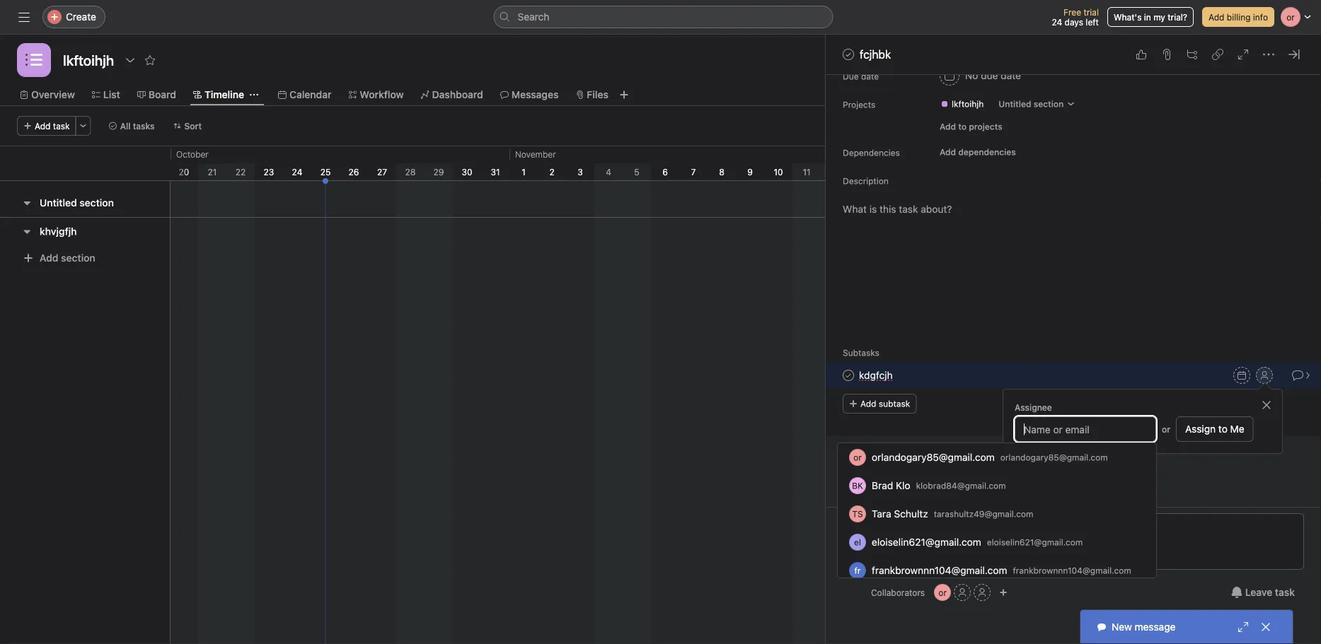 Task type: vqa. For each thing, say whether or not it's contained in the screenshot.
26
yes



Task type: locate. For each thing, give the bounding box(es) containing it.
0 vertical spatial 24
[[1052, 17, 1062, 27]]

lkftoihjh link
[[935, 97, 989, 111]]

main content
[[826, 0, 1321, 517]]

subtasks
[[843, 348, 879, 358]]

info
[[1253, 12, 1268, 22]]

trial?
[[1168, 12, 1187, 22]]

0 vertical spatial to
[[958, 122, 967, 132]]

what's in my trial? button
[[1107, 7, 1194, 27]]

or inside main content
[[850, 483, 858, 493]]

24
[[1052, 17, 1062, 27], [292, 167, 302, 177]]

2 completed checkbox from the top
[[840, 367, 857, 384]]

board link
[[137, 87, 176, 103]]

25
[[320, 167, 331, 177]]

8
[[719, 167, 725, 177]]

to
[[958, 122, 967, 132], [1218, 424, 1228, 435]]

1 vertical spatial task
[[1065, 481, 1084, 493]]

1 vertical spatial to
[[1218, 424, 1228, 435]]

0 vertical spatial section
[[1034, 99, 1064, 109]]

board
[[148, 89, 176, 100]]

completed checkbox down subtasks at the right of page
[[840, 367, 857, 384]]

due date
[[843, 71, 879, 81]]

or for the or button to the middle
[[850, 520, 858, 530]]

date
[[1001, 70, 1021, 81], [861, 71, 879, 81]]

subtask
[[879, 399, 910, 409]]

add subtask image
[[1187, 49, 1198, 60]]

1 vertical spatial completed image
[[840, 367, 857, 384]]

add left subtask
[[860, 399, 876, 409]]

1 completed image from the top
[[840, 46, 857, 63]]

1
[[522, 167, 526, 177]]

full screen image
[[1238, 49, 1249, 60]]

completed checkbox up due
[[840, 46, 857, 63]]

to down lkftoihjh link
[[958, 122, 967, 132]]

untitled
[[999, 99, 1031, 109], [40, 197, 77, 209]]

1 horizontal spatial task
[[1065, 481, 1084, 493]]

1 horizontal spatial 24
[[1052, 17, 1062, 27]]

untitled section down 'no due date'
[[999, 99, 1064, 109]]

add or remove collaborators image
[[999, 589, 1008, 597]]

tasks
[[133, 121, 155, 131]]

1 vertical spatial untitled section
[[40, 197, 114, 209]]

2 vertical spatial task
[[1275, 587, 1295, 599]]

4
[[606, 167, 611, 177]]

new message
[[1112, 622, 1176, 633]]

6
[[662, 167, 668, 177]]

0 vertical spatial completed image
[[840, 46, 857, 63]]

0 horizontal spatial 24
[[292, 167, 302, 177]]

billing
[[1227, 12, 1251, 22]]

task for add task
[[53, 121, 70, 131]]

to for projects
[[958, 122, 967, 132]]

add task button
[[17, 116, 76, 136]]

None text field
[[59, 47, 118, 73]]

1 horizontal spatial untitled
[[999, 99, 1031, 109]]

1 vertical spatial section
[[79, 197, 114, 209]]

overview link
[[20, 87, 75, 103]]

assign to me
[[1185, 424, 1244, 435]]

add for add section
[[40, 252, 58, 264]]

1 vertical spatial completed checkbox
[[840, 367, 857, 384]]

1 vertical spatial 24
[[292, 167, 302, 177]]

list image
[[25, 52, 42, 69]]

add for add dependencies
[[940, 147, 956, 157]]

1 horizontal spatial untitled section
[[999, 99, 1064, 109]]

search list box
[[494, 6, 833, 28]]

20
[[179, 167, 189, 177]]

section inside button
[[61, 252, 95, 264]]

add
[[1209, 12, 1225, 22], [35, 121, 51, 131], [940, 122, 956, 132], [940, 147, 956, 157], [40, 252, 58, 264], [860, 399, 876, 409]]

24 right the 23
[[292, 167, 302, 177]]

add section button
[[17, 246, 101, 271]]

untitled section up khvjgfjh
[[40, 197, 114, 209]]

1 vertical spatial or button
[[843, 514, 865, 536]]

add down lkftoihjh link
[[940, 122, 956, 132]]

1 horizontal spatial date
[[1001, 70, 1021, 81]]

close image
[[1261, 400, 1272, 411], [1260, 622, 1272, 633]]

2 vertical spatial section
[[61, 252, 95, 264]]

untitled inside dropdown button
[[999, 99, 1031, 109]]

calendar link
[[278, 87, 331, 103]]

9
[[747, 167, 753, 177]]

files
[[587, 89, 608, 100]]

31
[[491, 167, 500, 177]]

add down the add to projects
[[940, 147, 956, 157]]

workflow
[[360, 89, 404, 100]]

task inside main content
[[1065, 481, 1084, 493]]

2 horizontal spatial task
[[1275, 587, 1295, 599]]

create button
[[42, 6, 105, 28]]

untitled down 'no due date'
[[999, 99, 1031, 109]]

due
[[843, 71, 859, 81]]

3
[[578, 167, 583, 177]]

task
[[53, 121, 70, 131], [1065, 481, 1084, 493], [1275, 587, 1295, 599]]

add for add subtask
[[860, 399, 876, 409]]

orlandogary85@gmail.com link
[[871, 481, 1004, 493]]

november
[[515, 149, 556, 159]]

to for me
[[1218, 424, 1228, 435]]

add section
[[40, 252, 95, 264]]

search button
[[494, 6, 833, 28]]

attachments: add a file to this task, fcjhbk image
[[1161, 49, 1173, 60]]

orlandogary85@gmail.com created this task
[[871, 481, 1084, 493]]

to inside button
[[1218, 424, 1228, 435]]

2
[[549, 167, 555, 177]]

add down overview link
[[35, 121, 51, 131]]

due
[[981, 70, 998, 81]]

projects
[[843, 100, 876, 110]]

add left billing
[[1209, 12, 1225, 22]]

collapse task list for the section khvjgfjh image
[[21, 226, 33, 237]]

add down khvjgfjh button
[[40, 252, 58, 264]]

Task Name text field
[[859, 368, 893, 384]]

created
[[1006, 481, 1042, 493]]

5
[[634, 167, 640, 177]]

no due date
[[965, 70, 1021, 81]]

assign to me button
[[1176, 417, 1254, 442]]

0 horizontal spatial untitled
[[40, 197, 77, 209]]

task left the more actions icon
[[53, 121, 70, 131]]

1 vertical spatial untitled
[[40, 197, 77, 209]]

add subtask button
[[843, 394, 917, 414]]

expand new message image
[[1238, 622, 1249, 633]]

untitled up khvjgfjh
[[40, 197, 77, 209]]

0 vertical spatial untitled section
[[999, 99, 1064, 109]]

0 vertical spatial completed checkbox
[[840, 46, 857, 63]]

1 horizontal spatial to
[[1218, 424, 1228, 435]]

to inside button
[[958, 122, 967, 132]]

or button
[[843, 476, 865, 499], [843, 514, 865, 536], [934, 585, 951, 601]]

dashboard link
[[421, 87, 483, 103]]

section
[[1034, 99, 1064, 109], [79, 197, 114, 209], [61, 252, 95, 264]]

completed image down subtasks at the right of page
[[840, 367, 857, 384]]

date inside "dropdown button"
[[1001, 70, 1021, 81]]

days
[[1065, 17, 1083, 27]]

0 horizontal spatial to
[[958, 122, 967, 132]]

completed image up due
[[840, 46, 857, 63]]

task right this in the right bottom of the page
[[1065, 481, 1084, 493]]

Completed checkbox
[[840, 46, 857, 63], [840, 367, 857, 384]]

0 horizontal spatial date
[[861, 71, 879, 81]]

24 inside free trial 24 days left
[[1052, 17, 1062, 27]]

24 left days
[[1052, 17, 1062, 27]]

or
[[1162, 425, 1170, 434], [850, 483, 858, 493], [850, 520, 858, 530], [939, 588, 947, 598]]

to left me on the right bottom of the page
[[1218, 424, 1228, 435]]

0 vertical spatial task
[[53, 121, 70, 131]]

add tab image
[[618, 89, 630, 100]]

task for leave task
[[1275, 587, 1295, 599]]

completed image
[[840, 46, 857, 63], [840, 367, 857, 384]]

0 vertical spatial close image
[[1261, 400, 1272, 411]]

in
[[1144, 12, 1151, 22]]

assignee
[[1015, 403, 1052, 413]]

projects
[[969, 122, 1002, 132]]

add dependencies
[[940, 147, 1016, 157]]

0 horizontal spatial task
[[53, 121, 70, 131]]

21
[[208, 167, 217, 177]]

task right leave
[[1275, 587, 1295, 599]]

copy task link image
[[1212, 49, 1224, 60]]

0 horizontal spatial untitled section
[[40, 197, 114, 209]]

this
[[1045, 481, 1062, 493]]

0 vertical spatial untitled
[[999, 99, 1031, 109]]

add inside button
[[1209, 12, 1225, 22]]

2 completed image from the top
[[840, 367, 857, 384]]



Task type: describe. For each thing, give the bounding box(es) containing it.
timeline
[[205, 89, 244, 100]]

section inside button
[[79, 197, 114, 209]]

0 likes. click to like this task image
[[1136, 49, 1147, 60]]

completed image inside main content
[[840, 367, 857, 384]]

1 completed checkbox from the top
[[840, 46, 857, 63]]

october
[[176, 149, 209, 159]]

lkftoihjh
[[952, 99, 984, 109]]

untitled section button
[[992, 94, 1081, 114]]

or for bottommost the or button
[[939, 588, 947, 598]]

orlandogary85@gmail.com
[[871, 481, 1004, 493]]

list link
[[92, 87, 120, 103]]

add billing info
[[1209, 12, 1268, 22]]

me
[[1230, 424, 1244, 435]]

create
[[66, 11, 96, 23]]

add billing info button
[[1202, 7, 1274, 27]]

dashboard
[[432, 89, 483, 100]]

free trial 24 days left
[[1052, 7, 1099, 27]]

or for topmost the or button
[[850, 483, 858, 493]]

list
[[103, 89, 120, 100]]

what's in my trial?
[[1114, 12, 1187, 22]]

2 vertical spatial or button
[[934, 585, 951, 601]]

completed checkbox inside main content
[[840, 367, 857, 384]]

leave task
[[1245, 587, 1295, 599]]

left
[[1086, 17, 1099, 27]]

description
[[843, 176, 889, 186]]

workflow link
[[348, 87, 404, 103]]

27
[[377, 167, 387, 177]]

fcjhbk
[[860, 48, 891, 61]]

sort
[[184, 121, 202, 131]]

10
[[774, 167, 783, 177]]

untitled section button
[[40, 190, 114, 216]]

fcjhbk dialog
[[826, 0, 1321, 645]]

close details image
[[1289, 49, 1300, 60]]

sort button
[[167, 116, 208, 136]]

more actions image
[[79, 122, 87, 130]]

untitled inside button
[[40, 197, 77, 209]]

messages
[[511, 89, 559, 100]]

add dependencies button
[[933, 142, 1022, 162]]

26
[[349, 167, 359, 177]]

all tasks button
[[102, 116, 161, 136]]

23
[[264, 167, 274, 177]]

add subtask
[[860, 399, 910, 409]]

no due date button
[[933, 63, 1027, 88]]

section inside dropdown button
[[1034, 99, 1064, 109]]

dependencies
[[843, 148, 900, 158]]

khvjgfjh button
[[40, 219, 77, 244]]

7
[[691, 167, 696, 177]]

29
[[433, 167, 444, 177]]

30
[[462, 167, 472, 177]]

add for add billing info
[[1209, 12, 1225, 22]]

show options image
[[125, 54, 136, 66]]

what's
[[1114, 12, 1142, 22]]

untitled section inside dropdown button
[[999, 99, 1064, 109]]

collaborators
[[871, 588, 925, 598]]

overview
[[31, 89, 75, 100]]

files link
[[576, 87, 608, 103]]

add for add task
[[35, 121, 51, 131]]

expand sidebar image
[[18, 11, 30, 23]]

messages link
[[500, 87, 559, 103]]

calendar
[[289, 89, 331, 100]]

leave
[[1245, 587, 1273, 599]]

khvjgfjh
[[40, 226, 77, 237]]

1 vertical spatial close image
[[1260, 622, 1272, 633]]

add to projects
[[940, 122, 1002, 132]]

no
[[965, 70, 978, 81]]

assign
[[1185, 424, 1216, 435]]

add to starred image
[[144, 54, 156, 66]]

Name or email text field
[[1015, 417, 1156, 442]]

leave task button
[[1222, 580, 1304, 606]]

collapse task list for the section untitled section image
[[21, 197, 33, 209]]

all
[[120, 121, 131, 131]]

all tasks
[[120, 121, 155, 131]]

main content containing no due date
[[826, 0, 1321, 517]]

tab actions image
[[250, 91, 258, 99]]

trial
[[1084, 7, 1099, 17]]

more actions for this task image
[[1263, 49, 1274, 60]]

0 vertical spatial or button
[[843, 476, 865, 499]]

dependencies
[[958, 147, 1016, 157]]

add for add to projects
[[940, 122, 956, 132]]

add task
[[35, 121, 70, 131]]

search
[[518, 11, 549, 23]]

22
[[235, 167, 246, 177]]

28
[[405, 167, 416, 177]]

11
[[803, 167, 811, 177]]



